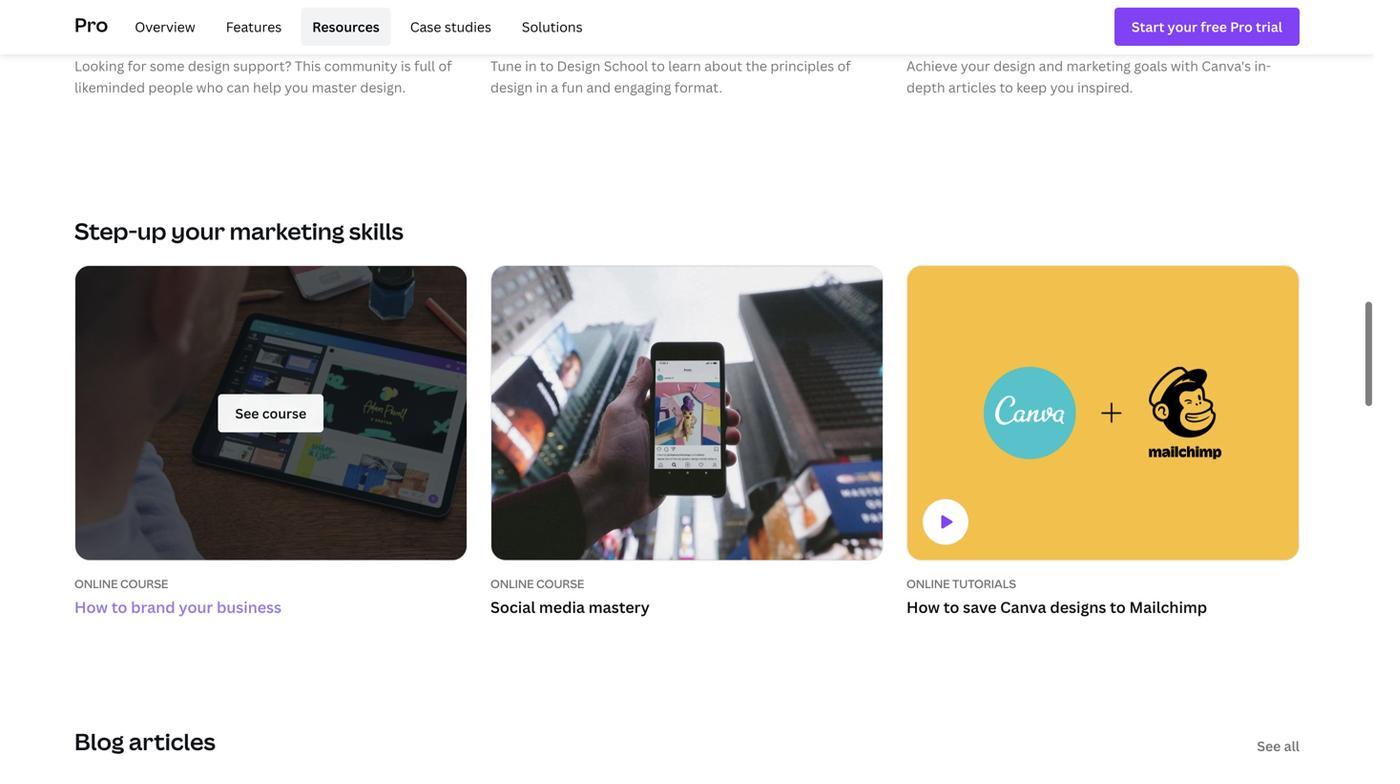 Task type: describe. For each thing, give the bounding box(es) containing it.
tutorials for join
[[120, 8, 184, 24]]

fun
[[562, 78, 583, 96]]

your inside online course how to brand your business
[[179, 597, 213, 618]]

media
[[539, 597, 585, 618]]

1 vertical spatial in
[[536, 78, 548, 96]]

circle
[[193, 29, 236, 50]]

blog articles
[[74, 727, 215, 758]]

business
[[217, 597, 282, 618]]

0 horizontal spatial articles
[[129, 727, 215, 758]]

canva's
[[1202, 57, 1251, 75]]

you inside online tutorials join the design circle community looking for some design support? this community is full of likeminded people who can help you master design.
[[285, 78, 308, 96]]

tutorials for how
[[952, 576, 1016, 592]]

format.
[[674, 78, 722, 96]]

video
[[679, 29, 720, 50]]

marketing inside read our latest blog articles achieve your design and marketing goals with canva's in- depth articles to keep you inspired.
[[1066, 57, 1131, 75]]

solutions
[[522, 17, 583, 36]]

online for how to save canva designs to mailchimp
[[906, 576, 950, 592]]

step-up your marketing skills
[[74, 216, 403, 247]]

course for to
[[120, 576, 168, 592]]

blog
[[1023, 29, 1055, 50]]

to right designs
[[1110, 597, 1126, 618]]

engaging
[[614, 78, 671, 96]]

mailchimp
[[1129, 597, 1207, 618]]

you inside read our latest blog articles achieve your design and marketing goals with canva's in- depth articles to keep you inspired.
[[1050, 78, 1074, 96]]

online for join the design circle community
[[74, 8, 118, 24]]

watch
[[490, 29, 537, 50]]

with
[[1171, 57, 1198, 75]]

overview
[[135, 17, 195, 36]]

online tutorials join the design circle community looking for some design support? this community is full of likeminded people who can help you master design.
[[74, 8, 452, 96]]

master
[[312, 78, 357, 96]]

resources link
[[301, 8, 391, 46]]

social
[[490, 597, 535, 618]]

how for how to brand your business
[[74, 597, 108, 618]]

1 vertical spatial school
[[604, 57, 648, 75]]

overview link
[[123, 8, 207, 46]]

depth
[[906, 78, 945, 96]]

design for school
[[570, 29, 620, 50]]

learn
[[668, 57, 701, 75]]

1 vertical spatial marketing
[[230, 216, 344, 247]]

is
[[401, 57, 411, 75]]

designs
[[1050, 597, 1106, 618]]

skills
[[349, 216, 403, 247]]

design for circle
[[139, 29, 189, 50]]

step-
[[74, 216, 137, 247]]

in-
[[1254, 57, 1271, 75]]

menu bar inside the pro element
[[116, 8, 594, 46]]

online course how to brand your business
[[74, 576, 282, 618]]

who
[[196, 78, 223, 96]]

online for social media mastery
[[490, 576, 534, 592]]

to left save
[[943, 597, 959, 618]]

to up engaging
[[651, 57, 665, 75]]

tutorials for watch
[[536, 8, 600, 24]]

help
[[253, 78, 281, 96]]

case studies
[[410, 17, 491, 36]]

see all
[[1257, 738, 1300, 756]]

full
[[414, 57, 435, 75]]

canva
[[1000, 597, 1046, 618]]

our inside online tutorials watch our design school video tutorials tune in to design school to learn about the principles of design in a fun and engaging format.
[[541, 29, 566, 50]]

design.
[[360, 78, 406, 96]]

the inside online tutorials join the design circle community looking for some design support? this community is full of likeminded people who can help you master design.
[[110, 29, 135, 50]]

start your free pro trial image
[[1132, 16, 1282, 37]]

online tutorials watch our design school video tutorials tune in to design school to learn about the principles of design in a fun and engaging format.
[[490, 8, 851, 96]]

blog
[[74, 727, 124, 758]]

2 horizontal spatial articles
[[1059, 29, 1114, 50]]

to up a
[[540, 57, 554, 75]]

0 vertical spatial school
[[624, 29, 675, 50]]



Task type: vqa. For each thing, say whether or not it's contained in the screenshot.
menu bar in Pro "element"
yes



Task type: locate. For each thing, give the bounding box(es) containing it.
tutorials
[[120, 8, 184, 24], [536, 8, 600, 24], [724, 29, 787, 50], [952, 576, 1016, 592]]

1 course from the left
[[120, 576, 168, 592]]

course for media
[[536, 576, 584, 592]]

tutorials up about
[[724, 29, 787, 50]]

our
[[541, 29, 566, 50], [947, 29, 973, 50]]

to inside online course how to brand your business
[[111, 597, 127, 618]]

school up engaging
[[604, 57, 648, 75]]

design
[[139, 29, 189, 50], [570, 29, 620, 50], [557, 57, 601, 75]]

see all link
[[1257, 738, 1300, 756]]

0 horizontal spatial course
[[120, 576, 168, 592]]

1 vertical spatial articles
[[948, 78, 996, 96]]

1 horizontal spatial marketing
[[1066, 57, 1131, 75]]

0 horizontal spatial the
[[110, 29, 135, 50]]

2 horizontal spatial design
[[993, 57, 1036, 75]]

our right watch
[[541, 29, 566, 50]]

marketing up inspired.
[[1066, 57, 1131, 75]]

0 vertical spatial articles
[[1059, 29, 1114, 50]]

menu bar containing overview
[[116, 8, 594, 46]]

this
[[295, 57, 321, 75]]

design inside online tutorials join the design circle community looking for some design support? this community is full of likeminded people who can help you master design.
[[188, 57, 230, 75]]

keep
[[1016, 78, 1047, 96]]

tutorials up watch
[[536, 8, 600, 24]]

1 vertical spatial and
[[586, 78, 611, 96]]

course up media
[[536, 576, 584, 592]]

and
[[1039, 57, 1063, 75], [586, 78, 611, 96]]

your right brand
[[179, 597, 213, 618]]

design
[[188, 57, 230, 75], [993, 57, 1036, 75], [490, 78, 533, 96]]

goals
[[1134, 57, 1167, 75]]

1 vertical spatial your
[[171, 216, 225, 247]]

solutions link
[[510, 8, 594, 46]]

see
[[1257, 738, 1281, 756]]

school up learn at the top of page
[[624, 29, 675, 50]]

the
[[110, 29, 135, 50], [746, 57, 767, 75]]

our right 'read' on the right
[[947, 29, 973, 50]]

0 horizontal spatial you
[[285, 78, 308, 96]]

the inside online tutorials watch our design school video tutorials tune in to design school to learn about the principles of design in a fun and engaging format.
[[746, 57, 767, 75]]

of inside online tutorials join the design circle community looking for some design support? this community is full of likeminded people who can help you master design.
[[438, 57, 452, 75]]

community up the design.
[[324, 57, 398, 75]]

articles
[[1059, 29, 1114, 50], [948, 78, 996, 96], [129, 727, 215, 758]]

online inside online tutorials watch our design school video tutorials tune in to design school to learn about the principles of design in a fun and engaging format.
[[490, 8, 534, 24]]

1 horizontal spatial you
[[1050, 78, 1074, 96]]

all
[[1284, 738, 1300, 756]]

people
[[148, 78, 193, 96]]

online inside online course social media mastery
[[490, 576, 534, 592]]

design inside online tutorials watch our design school video tutorials tune in to design school to learn about the principles of design in a fun and engaging format.
[[490, 78, 533, 96]]

you down this
[[285, 78, 308, 96]]

pro
[[74, 11, 108, 37]]

looking
[[74, 57, 124, 75]]

resources
[[312, 17, 380, 36]]

1 vertical spatial community
[[324, 57, 398, 75]]

design up who
[[188, 57, 230, 75]]

features link
[[214, 8, 293, 46]]

online
[[74, 8, 118, 24], [490, 8, 534, 24], [74, 576, 118, 592], [490, 576, 534, 592], [906, 576, 950, 592]]

how left save
[[906, 597, 940, 618]]

how inside online course how to brand your business
[[74, 597, 108, 618]]

online course social media mastery
[[490, 576, 650, 618]]

in
[[525, 57, 537, 75], [536, 78, 548, 96]]

0 vertical spatial in
[[525, 57, 537, 75]]

mastery
[[588, 597, 650, 618]]

save
[[963, 597, 997, 618]]

0 vertical spatial your
[[961, 57, 990, 75]]

0 horizontal spatial design
[[188, 57, 230, 75]]

some
[[150, 57, 185, 75]]

pro element
[[74, 0, 1300, 53]]

0 horizontal spatial and
[[586, 78, 611, 96]]

course
[[120, 576, 168, 592], [536, 576, 584, 592]]

likeminded
[[74, 78, 145, 96]]

how
[[74, 597, 108, 618], [906, 597, 940, 618]]

1 horizontal spatial the
[[746, 57, 767, 75]]

1 horizontal spatial articles
[[948, 78, 996, 96]]

case
[[410, 17, 441, 36]]

support?
[[233, 57, 292, 75]]

1 vertical spatial the
[[746, 57, 767, 75]]

a
[[551, 78, 558, 96]]

online for watch our design school video tutorials
[[490, 8, 534, 24]]

to
[[540, 57, 554, 75], [651, 57, 665, 75], [999, 78, 1013, 96], [111, 597, 127, 618], [943, 597, 959, 618], [1110, 597, 1126, 618]]

read
[[906, 29, 944, 50]]

your down latest
[[961, 57, 990, 75]]

and up keep
[[1039, 57, 1063, 75]]

tutorials up save
[[952, 576, 1016, 592]]

your inside read our latest blog articles achieve your design and marketing goals with canva's in- depth articles to keep you inspired.
[[961, 57, 990, 75]]

can
[[226, 78, 250, 96]]

online inside online tutorials join the design circle community looking for some design support? this community is full of likeminded people who can help you master design.
[[74, 8, 118, 24]]

1 you from the left
[[285, 78, 308, 96]]

1 horizontal spatial design
[[490, 78, 533, 96]]

inspired.
[[1077, 78, 1133, 96]]

course up brand
[[120, 576, 168, 592]]

articles right blog
[[1059, 29, 1114, 50]]

how for how to save canva designs to mailchimp
[[906, 597, 940, 618]]

design down tune
[[490, 78, 533, 96]]

to left brand
[[111, 597, 127, 618]]

2 vertical spatial your
[[179, 597, 213, 618]]

features
[[226, 17, 282, 36]]

design inside read our latest blog articles achieve your design and marketing goals with canva's in- depth articles to keep you inspired.
[[993, 57, 1036, 75]]

1 how from the left
[[74, 597, 108, 618]]

online for how to brand your business
[[74, 576, 118, 592]]

in left a
[[536, 78, 548, 96]]

marketing
[[1066, 57, 1131, 75], [230, 216, 344, 247]]

case studies link
[[399, 8, 503, 46]]

1 our from the left
[[541, 29, 566, 50]]

1 horizontal spatial how
[[906, 597, 940, 618]]

your right up
[[171, 216, 225, 247]]

in right tune
[[525, 57, 537, 75]]

and inside read our latest blog articles achieve your design and marketing goals with canva's in- depth articles to keep you inspired.
[[1039, 57, 1063, 75]]

0 horizontal spatial of
[[438, 57, 452, 75]]

how left brand
[[74, 597, 108, 618]]

of
[[438, 57, 452, 75], [837, 57, 851, 75]]

your
[[961, 57, 990, 75], [171, 216, 225, 247], [179, 597, 213, 618]]

0 vertical spatial marketing
[[1066, 57, 1131, 75]]

community up "support?"
[[239, 29, 324, 50]]

articles down achieve
[[948, 78, 996, 96]]

achieve
[[906, 57, 958, 75]]

1 horizontal spatial and
[[1039, 57, 1063, 75]]

2 our from the left
[[947, 29, 973, 50]]

about
[[704, 57, 742, 75]]

join
[[74, 29, 106, 50]]

our inside read our latest blog articles achieve your design and marketing goals with canva's in- depth articles to keep you inspired.
[[947, 29, 973, 50]]

tutorials up some
[[120, 8, 184, 24]]

design up keep
[[993, 57, 1036, 75]]

school
[[624, 29, 675, 50], [604, 57, 648, 75]]

for
[[127, 57, 146, 75]]

community
[[239, 29, 324, 50], [324, 57, 398, 75]]

tutorials inside online tutorials join the design circle community looking for some design support? this community is full of likeminded people who can help you master design.
[[120, 8, 184, 24]]

of right principles
[[837, 57, 851, 75]]

0 horizontal spatial how
[[74, 597, 108, 618]]

design inside online tutorials join the design circle community looking for some design support? this community is full of likeminded people who can help you master design.
[[139, 29, 189, 50]]

of inside online tutorials watch our design school video tutorials tune in to design school to learn about the principles of design in a fun and engaging format.
[[837, 57, 851, 75]]

online inside online tutorials how to save canva designs to mailchimp
[[906, 576, 950, 592]]

the up for
[[110, 29, 135, 50]]

to inside read our latest blog articles achieve your design and marketing goals with canva's in- depth articles to keep you inspired.
[[999, 78, 1013, 96]]

course inside online course how to brand your business
[[120, 576, 168, 592]]

0 vertical spatial and
[[1039, 57, 1063, 75]]

1 horizontal spatial of
[[837, 57, 851, 75]]

you right keep
[[1050, 78, 1074, 96]]

1 of from the left
[[438, 57, 452, 75]]

and right fun
[[586, 78, 611, 96]]

how inside online tutorials how to save canva designs to mailchimp
[[906, 597, 940, 618]]

2 you from the left
[[1050, 78, 1074, 96]]

1 horizontal spatial course
[[536, 576, 584, 592]]

up
[[137, 216, 167, 247]]

and inside online tutorials watch our design school video tutorials tune in to design school to learn about the principles of design in a fun and engaging format.
[[586, 78, 611, 96]]

0 horizontal spatial our
[[541, 29, 566, 50]]

latest
[[977, 29, 1019, 50]]

studies
[[445, 17, 491, 36]]

0 horizontal spatial marketing
[[230, 216, 344, 247]]

1 horizontal spatial our
[[947, 29, 973, 50]]

to left keep
[[999, 78, 1013, 96]]

marketing left skills
[[230, 216, 344, 247]]

2 how from the left
[[906, 597, 940, 618]]

2 course from the left
[[536, 576, 584, 592]]

online inside online course how to brand your business
[[74, 576, 118, 592]]

menu bar
[[116, 8, 594, 46]]

principles
[[770, 57, 834, 75]]

the right about
[[746, 57, 767, 75]]

0 vertical spatial community
[[239, 29, 324, 50]]

tune
[[490, 57, 522, 75]]

0 vertical spatial the
[[110, 29, 135, 50]]

articles right the blog
[[129, 727, 215, 758]]

tutorials inside online tutorials how to save canva designs to mailchimp
[[952, 576, 1016, 592]]

online tutorials how to save canva designs to mailchimp
[[906, 576, 1207, 618]]

course inside online course social media mastery
[[536, 576, 584, 592]]

2 vertical spatial articles
[[129, 727, 215, 758]]

2 of from the left
[[837, 57, 851, 75]]

read our latest blog articles achieve your design and marketing goals with canva's in- depth articles to keep you inspired.
[[906, 29, 1271, 96]]

brand
[[131, 597, 175, 618]]

of right full
[[438, 57, 452, 75]]

you
[[285, 78, 308, 96], [1050, 78, 1074, 96]]



